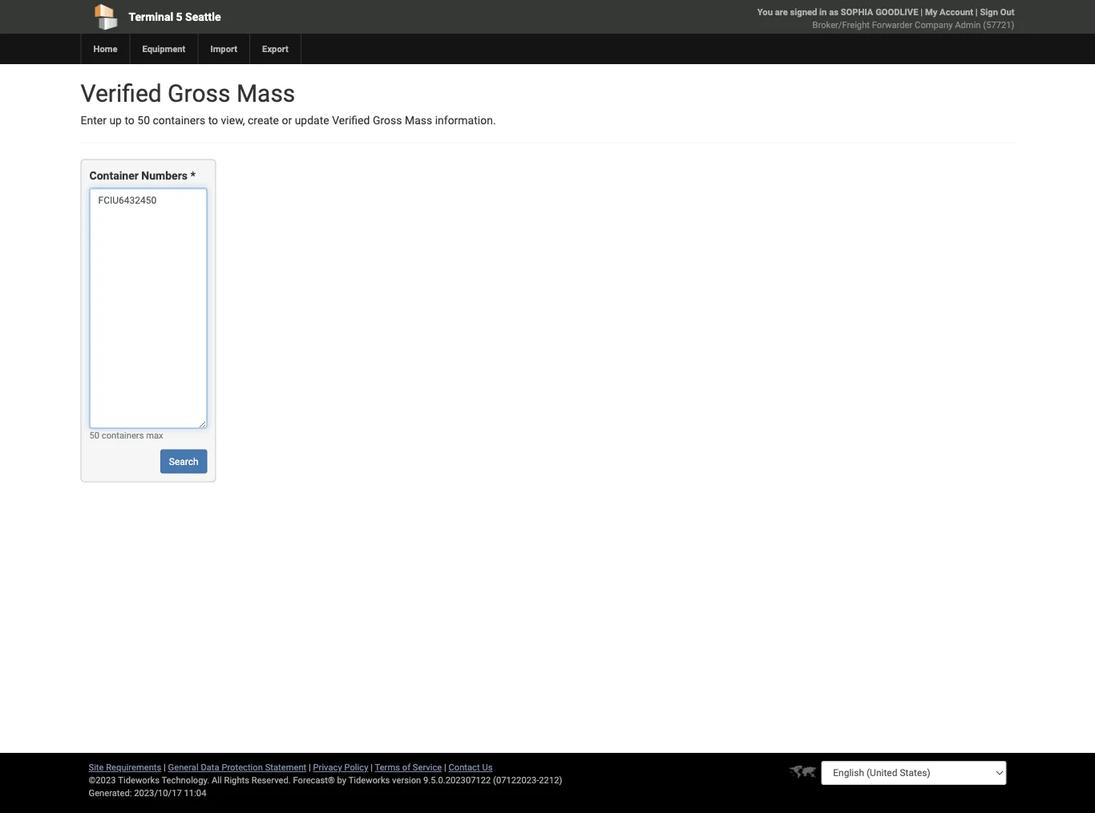 Task type: locate. For each thing, give the bounding box(es) containing it.
50 inside 50 containers max search
[[89, 430, 100, 440]]

verified
[[81, 79, 162, 107], [332, 114, 370, 127]]

mass up 'create'
[[236, 79, 295, 107]]

rights
[[224, 775, 249, 785]]

export
[[262, 44, 289, 54]]

seattle
[[185, 10, 221, 23]]

gross up view,
[[168, 79, 231, 107]]

containers inside verified gross mass enter up to 50 containers to view, create or update verified gross mass information.
[[153, 114, 205, 127]]

0 vertical spatial verified
[[81, 79, 162, 107]]

statement
[[265, 762, 307, 773]]

1 horizontal spatial 50
[[137, 114, 150, 127]]

verified right update
[[332, 114, 370, 127]]

general
[[168, 762, 199, 773]]

to left view,
[[208, 114, 218, 127]]

0 horizontal spatial 50
[[89, 430, 100, 440]]

(07122023-
[[493, 775, 539, 785]]

5
[[176, 10, 183, 23]]

0 horizontal spatial verified
[[81, 79, 162, 107]]

containers inside 50 containers max search
[[102, 430, 144, 440]]

site requirements link
[[89, 762, 161, 773]]

| up forecast®
[[309, 762, 311, 773]]

50
[[137, 114, 150, 127], [89, 430, 100, 440]]

contact
[[449, 762, 480, 773]]

1 vertical spatial gross
[[373, 114, 402, 127]]

broker/freight
[[813, 20, 870, 30]]

50 left max
[[89, 430, 100, 440]]

technology.
[[162, 775, 209, 785]]

1 vertical spatial mass
[[405, 114, 432, 127]]

mass left information.
[[405, 114, 432, 127]]

| up 9.5.0.202307122
[[444, 762, 446, 773]]

0 horizontal spatial containers
[[102, 430, 144, 440]]

enter
[[81, 114, 107, 127]]

or
[[282, 114, 292, 127]]

0 vertical spatial 50
[[137, 114, 150, 127]]

numbers
[[141, 169, 188, 182]]

1 vertical spatial verified
[[332, 114, 370, 127]]

1 horizontal spatial to
[[208, 114, 218, 127]]

|
[[921, 7, 923, 17], [976, 7, 978, 17], [164, 762, 166, 773], [309, 762, 311, 773], [371, 762, 373, 773], [444, 762, 446, 773]]

generated:
[[89, 788, 132, 798]]

you are signed in as sophia goodlive | my account | sign out broker/freight forwarder company admin (57721)
[[758, 7, 1015, 30]]

search button
[[160, 449, 207, 473]]

equipment link
[[130, 34, 198, 64]]

privacy
[[313, 762, 342, 773]]

gross right update
[[373, 114, 402, 127]]

policy
[[344, 762, 368, 773]]

search
[[169, 456, 199, 467]]

11:04
[[184, 788, 206, 798]]

0 vertical spatial containers
[[153, 114, 205, 127]]

containers
[[153, 114, 205, 127], [102, 430, 144, 440]]

to
[[125, 114, 135, 127], [208, 114, 218, 127]]

| left 'sign'
[[976, 7, 978, 17]]

terminal 5 seattle link
[[81, 0, 456, 34]]

terms of service link
[[375, 762, 442, 773]]

50 right "up"
[[137, 114, 150, 127]]

forecast®
[[293, 775, 335, 785]]

50 containers max search
[[89, 430, 199, 467]]

you
[[758, 7, 773, 17]]

mass
[[236, 79, 295, 107], [405, 114, 432, 127]]

import
[[210, 44, 237, 54]]

update
[[295, 114, 329, 127]]

create
[[248, 114, 279, 127]]

1 vertical spatial containers
[[102, 430, 144, 440]]

admin
[[955, 20, 981, 30]]

home
[[93, 44, 117, 54]]

site
[[89, 762, 104, 773]]

0 vertical spatial mass
[[236, 79, 295, 107]]

1 horizontal spatial mass
[[405, 114, 432, 127]]

view,
[[221, 114, 245, 127]]

signed
[[790, 7, 817, 17]]

import link
[[198, 34, 249, 64]]

gross
[[168, 79, 231, 107], [373, 114, 402, 127]]

company
[[915, 20, 953, 30]]

0 horizontal spatial to
[[125, 114, 135, 127]]

version
[[392, 775, 421, 785]]

verified gross mass enter up to 50 containers to view, create or update verified gross mass information.
[[81, 79, 496, 127]]

requirements
[[106, 762, 161, 773]]

*
[[190, 169, 196, 182]]

protection
[[222, 762, 263, 773]]

1 horizontal spatial containers
[[153, 114, 205, 127]]

are
[[775, 7, 788, 17]]

container numbers *
[[89, 169, 196, 182]]

site requirements | general data protection statement | privacy policy | terms of service | contact us ©2023 tideworks technology. all rights reserved. forecast® by tideworks version 9.5.0.202307122 (07122023-2212) generated: 2023/10/17 11:04
[[89, 762, 562, 798]]

verified up "up"
[[81, 79, 162, 107]]

containers left max
[[102, 430, 144, 440]]

export link
[[249, 34, 301, 64]]

1 horizontal spatial gross
[[373, 114, 402, 127]]

information.
[[435, 114, 496, 127]]

reserved.
[[252, 775, 291, 785]]

9.5.0.202307122
[[423, 775, 491, 785]]

my account link
[[925, 7, 974, 17]]

containers left view,
[[153, 114, 205, 127]]

contact us link
[[449, 762, 493, 773]]

to right "up"
[[125, 114, 135, 127]]

0 vertical spatial gross
[[168, 79, 231, 107]]

1 vertical spatial 50
[[89, 430, 100, 440]]



Task type: vqa. For each thing, say whether or not it's contained in the screenshot.
'Import' link
yes



Task type: describe. For each thing, give the bounding box(es) containing it.
forwarder
[[872, 20, 913, 30]]

goodlive
[[876, 7, 919, 17]]

2212)
[[539, 775, 562, 785]]

©2023 tideworks
[[89, 775, 160, 785]]

all
[[212, 775, 222, 785]]

general data protection statement link
[[168, 762, 307, 773]]

sophia
[[841, 7, 874, 17]]

(57721)
[[983, 20, 1015, 30]]

service
[[413, 762, 442, 773]]

50 inside verified gross mass enter up to 50 containers to view, create or update verified gross mass information.
[[137, 114, 150, 127]]

| left 'my'
[[921, 7, 923, 17]]

equipment
[[142, 44, 186, 54]]

1 horizontal spatial verified
[[332, 114, 370, 127]]

0 horizontal spatial mass
[[236, 79, 295, 107]]

home link
[[81, 34, 130, 64]]

| up tideworks in the left of the page
[[371, 762, 373, 773]]

my
[[925, 7, 938, 17]]

out
[[1001, 7, 1015, 17]]

Container Numbers * text field
[[89, 188, 207, 429]]

account
[[940, 7, 974, 17]]

sign out link
[[980, 7, 1015, 17]]

as
[[829, 7, 839, 17]]

terminal 5 seattle
[[129, 10, 221, 23]]

1 to from the left
[[125, 114, 135, 127]]

| left general
[[164, 762, 166, 773]]

max
[[146, 430, 163, 440]]

by
[[337, 775, 347, 785]]

tideworks
[[349, 775, 390, 785]]

in
[[820, 7, 827, 17]]

of
[[402, 762, 411, 773]]

2023/10/17
[[134, 788, 182, 798]]

container
[[89, 169, 139, 182]]

us
[[482, 762, 493, 773]]

2 to from the left
[[208, 114, 218, 127]]

0 horizontal spatial gross
[[168, 79, 231, 107]]

terminal
[[129, 10, 173, 23]]

data
[[201, 762, 219, 773]]

sign
[[980, 7, 998, 17]]

privacy policy link
[[313, 762, 368, 773]]

terms
[[375, 762, 400, 773]]

up
[[109, 114, 122, 127]]



